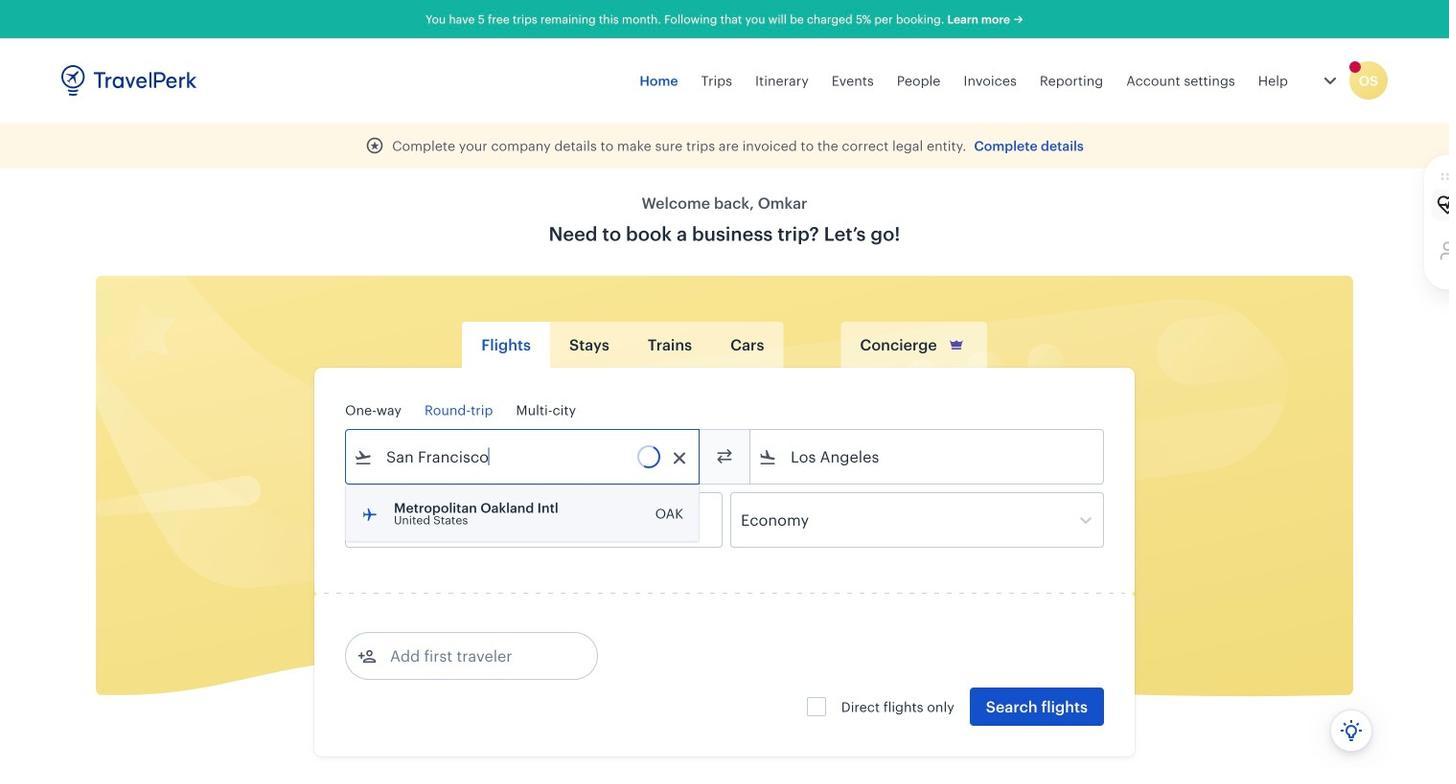 Task type: describe. For each thing, give the bounding box(es) containing it.
Depart text field
[[373, 494, 473, 547]]

To search field
[[778, 442, 1079, 473]]

From search field
[[373, 442, 674, 473]]

Return text field
[[487, 494, 587, 547]]



Task type: locate. For each thing, give the bounding box(es) containing it.
Add first traveler search field
[[377, 641, 576, 672]]



